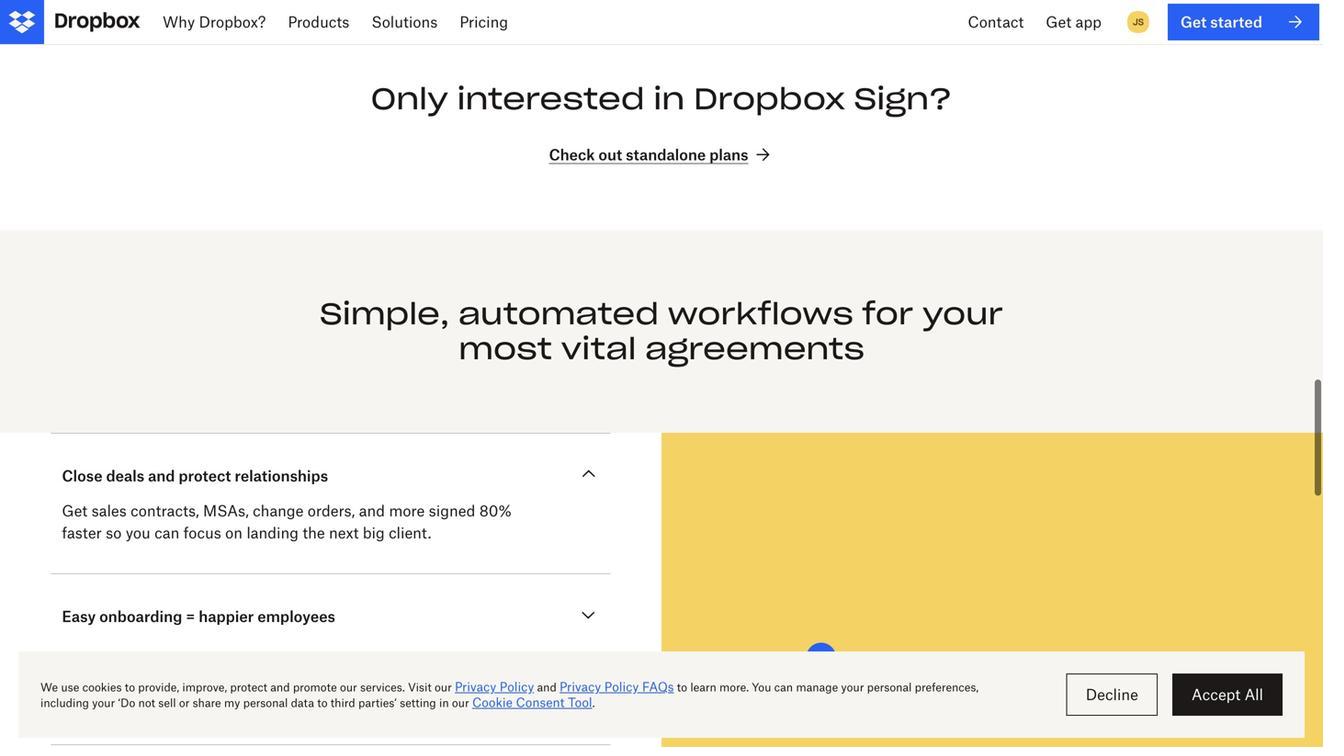 Task type: describe. For each thing, give the bounding box(es) containing it.
close deals and protect relationships
[[62, 467, 328, 485]]

get for get sales contracts, msas, change orders, and more signed 80% faster so you can focus on landing the next big client.
[[62, 502, 88, 520]]

employees
[[258, 608, 335, 625]]

=
[[186, 608, 195, 625]]

dropbox
[[694, 80, 845, 118]]

big
[[363, 524, 385, 542]]

get app
[[1046, 13, 1102, 31]]

why dropbox? button
[[152, 0, 277, 44]]

and inside get sales contracts, msas, change orders, and more signed 80% faster so you can focus on landing the next big client.
[[359, 502, 385, 520]]

protect your business and ip
[[62, 693, 266, 711]]

80%
[[479, 502, 512, 520]]

interested
[[457, 80, 645, 118]]

happier
[[199, 608, 254, 625]]

onboarding
[[99, 608, 182, 625]]

simple, automated workflows for your most vital agreements
[[320, 295, 1003, 368]]

close
[[62, 467, 103, 485]]

signed
[[429, 502, 475, 520]]

contracts,
[[131, 502, 199, 520]]

contact
[[968, 13, 1024, 31]]

get started
[[1181, 13, 1263, 31]]

js button
[[1124, 7, 1153, 37]]

pricing link
[[449, 0, 519, 44]]

faster
[[62, 524, 102, 542]]

check
[[549, 146, 595, 164]]

why
[[163, 13, 195, 31]]

msas,
[[203, 502, 249, 520]]

easy
[[62, 608, 96, 625]]

simple,
[[320, 295, 450, 332]]

so
[[106, 524, 122, 542]]

get sales contracts, msas, change orders, and more signed 80% faster so you can focus on landing the next big client.
[[62, 502, 512, 542]]

vital
[[561, 330, 636, 368]]

get for get app
[[1046, 13, 1072, 31]]

check out standalone plans
[[549, 146, 749, 164]]

out
[[599, 146, 622, 164]]

protect
[[62, 693, 114, 711]]

only
[[371, 80, 448, 118]]

started
[[1211, 13, 1263, 31]]

relationships
[[235, 467, 328, 485]]

solutions button
[[361, 0, 449, 44]]

pricing
[[460, 13, 508, 31]]

standalone
[[626, 146, 706, 164]]

check out standalone plans link
[[549, 144, 774, 166]]



Task type: vqa. For each thing, say whether or not it's contained in the screenshot.
landing
yes



Task type: locate. For each thing, give the bounding box(es) containing it.
in
[[654, 80, 685, 118]]

client.
[[389, 524, 431, 542]]

ip
[[252, 693, 266, 711]]

more
[[389, 502, 425, 520]]

you
[[126, 524, 150, 542]]

solutions
[[372, 13, 438, 31]]

protect
[[179, 467, 231, 485]]

get app button
[[1035, 0, 1113, 44]]

your right protect
[[118, 693, 150, 711]]

0 horizontal spatial and
[[148, 467, 175, 485]]

2 horizontal spatial and
[[359, 502, 385, 520]]

automated
[[459, 295, 659, 332]]

0 horizontal spatial your
[[118, 693, 150, 711]]

get
[[1181, 13, 1207, 31], [1046, 13, 1072, 31], [62, 502, 88, 520]]

and up contracts,
[[148, 467, 175, 485]]

why dropbox?
[[163, 13, 266, 31]]

1 vertical spatial your
[[118, 693, 150, 711]]

products button
[[277, 0, 361, 44]]

1 horizontal spatial your
[[923, 295, 1003, 332]]

0 horizontal spatial get
[[62, 502, 88, 520]]

1 vertical spatial and
[[359, 502, 385, 520]]

products
[[288, 13, 350, 31]]

on
[[225, 524, 243, 542]]

next
[[329, 524, 359, 542]]

most
[[459, 330, 552, 368]]

change
[[253, 502, 304, 520]]

2 vertical spatial and
[[221, 693, 248, 711]]

focus
[[183, 524, 221, 542]]

contact button
[[957, 0, 1035, 44]]

your
[[923, 295, 1003, 332], [118, 693, 150, 711]]

get left app
[[1046, 13, 1072, 31]]

orders,
[[308, 502, 355, 520]]

your right for
[[923, 295, 1003, 332]]

dropbox?
[[199, 13, 266, 31]]

and left ip
[[221, 693, 248, 711]]

easy onboarding = happier employees
[[62, 608, 335, 625]]

get up faster
[[62, 502, 88, 520]]

sign?
[[854, 80, 952, 118]]

the
[[303, 524, 325, 542]]

get left "started"
[[1181, 13, 1207, 31]]

for
[[862, 295, 914, 332]]

get inside popup button
[[1046, 13, 1072, 31]]

0 vertical spatial your
[[923, 295, 1003, 332]]

1 horizontal spatial get
[[1046, 13, 1072, 31]]

can
[[154, 524, 180, 542]]

only interested in dropbox sign?
[[371, 80, 952, 118]]

js
[[1133, 16, 1144, 28]]

deals
[[106, 467, 144, 485]]

get started link
[[1168, 4, 1320, 40]]

get inside get sales contracts, msas, change orders, and more signed 80% faster so you can focus on landing the next big client.
[[62, 502, 88, 520]]

plans
[[710, 146, 749, 164]]

and up big
[[359, 502, 385, 520]]

sales
[[92, 502, 127, 520]]

get for get started
[[1181, 13, 1207, 31]]

landing
[[247, 524, 299, 542]]

2 horizontal spatial get
[[1181, 13, 1207, 31]]

1 horizontal spatial and
[[221, 693, 248, 711]]

business
[[154, 693, 217, 711]]

app
[[1076, 13, 1102, 31]]

workflows
[[668, 295, 854, 332]]

and
[[148, 467, 175, 485], [359, 502, 385, 520], [221, 693, 248, 711]]

0 vertical spatial and
[[148, 467, 175, 485]]

agreements
[[645, 330, 865, 368]]

an esignature workflow process using dropbox sign image
[[706, 477, 1279, 747]]

your inside simple, automated workflows for your most vital agreements
[[923, 295, 1003, 332]]



